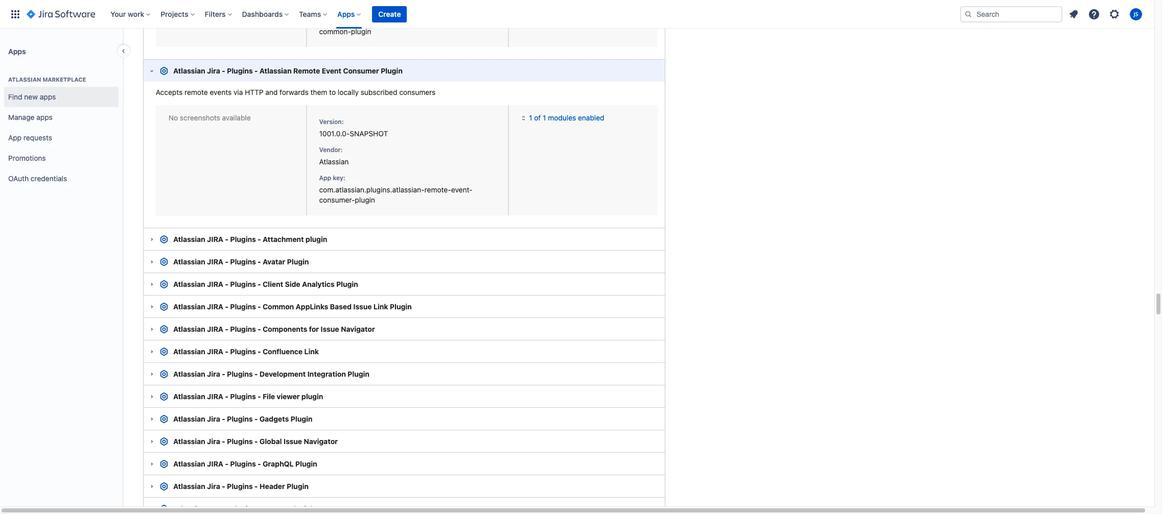 Task type: vqa. For each thing, say whether or not it's contained in the screenshot.
Sidebar navigation icon
no



Task type: locate. For each thing, give the bounding box(es) containing it.
dashboards button
[[239, 6, 293, 22]]

jira for atlassian jira - plugins - atlassian remote event consumer plugin
[[207, 67, 220, 75]]

atlassian jira - plugins - confluence link
[[173, 348, 319, 356]]

jira up atlassian jira - plugins - issue web link
[[207, 483, 220, 491]]

app up common-
[[319, 6, 331, 13]]

apps up common-
[[337, 9, 355, 18]]

jira for atlassian jira - plugins - issue web link
[[207, 505, 223, 514]]

app inside app key: com.atlassian.plugins.atlassian-remote-event- consumer-plugin
[[319, 174, 331, 182]]

screenshots
[[180, 113, 220, 122]]

1 remote- from the top
[[425, 17, 451, 26]]

0 vertical spatial remote-
[[425, 17, 451, 26]]

jira for atlassian jira - plugins - client side analytics plugin
[[207, 280, 223, 289]]

issue right global
[[284, 438, 302, 446]]

manage apps
[[8, 113, 53, 121]]

2 jira from the top
[[207, 370, 220, 379]]

1 vertical spatial apps
[[8, 47, 26, 55]]

remote- for com.atlassian.plugins.atlassian-remote-event- consumer-plugin
[[425, 185, 451, 194]]

atlassian jira - plugins - atlassian remote event consumer plugin
[[173, 67, 403, 75]]

atlassian for atlassian jira - plugins - attachment plugin
[[173, 235, 205, 244]]

atlassian for atlassian jira - plugins - atlassian remote event consumer plugin
[[173, 67, 205, 75]]

plugins up the atlassian jira - plugins - development integration plugin
[[230, 348, 256, 356]]

atlassian
[[173, 67, 205, 75], [260, 67, 292, 75], [8, 76, 41, 83], [319, 157, 349, 166], [173, 235, 205, 244], [173, 258, 205, 266], [173, 280, 205, 289], [173, 303, 205, 311], [173, 325, 205, 334], [173, 348, 205, 356], [173, 370, 205, 379], [173, 393, 205, 401], [173, 415, 205, 424], [173, 438, 205, 446], [173, 460, 205, 469], [173, 483, 205, 491], [173, 505, 205, 514]]

0 vertical spatial apps
[[40, 92, 56, 101]]

apps down appswitcher icon
[[8, 47, 26, 55]]

them
[[311, 88, 327, 96]]

1 jira from the top
[[207, 235, 223, 244]]

remote-
[[425, 17, 451, 26], [425, 185, 451, 194]]

0 horizontal spatial apps
[[8, 47, 26, 55]]

remote- inside 'app key: com.atlassian.plugins.atlassian-remote-event- common-plugin'
[[425, 17, 451, 26]]

atlassian inside group
[[8, 76, 41, 83]]

1 event- from the top
[[451, 17, 473, 26]]

2 vertical spatial link
[[300, 505, 315, 514]]

plugins for global
[[227, 438, 253, 446]]

atlassian for atlassian jira - plugins - development integration plugin
[[173, 370, 205, 379]]

plugins for avatar
[[230, 258, 256, 266]]

jira down 'atlassian jira - plugins - gadgets plugin'
[[207, 438, 220, 446]]

1 horizontal spatial navigator
[[341, 325, 375, 334]]

1 horizontal spatial apps
[[337, 9, 355, 18]]

your profile and settings image
[[1130, 8, 1143, 20]]

promotions
[[8, 154, 46, 162]]

4 jira from the top
[[207, 438, 220, 446]]

jira for atlassian jira - plugins - attachment plugin
[[207, 235, 223, 244]]

2 vertical spatial app
[[319, 174, 331, 182]]

0 vertical spatial apps
[[337, 9, 355, 18]]

0 vertical spatial app
[[319, 6, 331, 13]]

1 com.atlassian.plugins.atlassian- from the top
[[319, 17, 425, 26]]

link right based
[[374, 303, 388, 311]]

app inside 'app key: com.atlassian.plugins.atlassian-remote-event- common-plugin'
[[319, 6, 331, 13]]

notifications image
[[1068, 8, 1080, 20]]

via
[[234, 88, 243, 96]]

plugins for header
[[227, 483, 253, 491]]

jira
[[207, 235, 223, 244], [207, 258, 223, 266], [207, 280, 223, 289], [207, 303, 223, 311], [207, 325, 223, 334], [207, 348, 223, 356], [207, 393, 223, 401], [207, 460, 223, 469], [207, 505, 223, 514]]

0 vertical spatial key:
[[333, 6, 345, 13]]

1 left of
[[529, 113, 532, 122]]

link right web
[[300, 505, 315, 514]]

3 jira from the top
[[207, 415, 220, 424]]

atlassian for atlassian jira - plugins - global issue navigator
[[173, 438, 205, 446]]

atlassian marketplace
[[8, 76, 86, 83]]

2 key: from the top
[[333, 174, 345, 182]]

app
[[319, 6, 331, 13], [8, 133, 22, 142], [319, 174, 331, 182]]

jira for atlassian jira - plugins - common applinks based issue link plugin
[[207, 303, 223, 311]]

4 jira from the top
[[207, 303, 223, 311]]

1 horizontal spatial 1
[[543, 113, 546, 122]]

plugins down atlassian jira - plugins - file viewer plugin
[[227, 415, 253, 424]]

3 jira from the top
[[207, 280, 223, 289]]

enabled
[[578, 113, 605, 122]]

plugins up atlassian jira - plugins - issue web link
[[227, 483, 253, 491]]

primary element
[[6, 0, 961, 28]]

event- inside app key: com.atlassian.plugins.atlassian-remote-event- consumer-plugin
[[451, 185, 473, 194]]

plugins for gadgets
[[227, 415, 253, 424]]

jira for atlassian jira - plugins - avatar plugin
[[207, 258, 223, 266]]

plugins down 'atlassian jira - plugins - attachment plugin' on the left top of the page
[[230, 258, 256, 266]]

jira
[[207, 67, 220, 75], [207, 370, 220, 379], [207, 415, 220, 424], [207, 438, 220, 446], [207, 483, 220, 491]]

consumer
[[343, 67, 379, 75]]

plugins down atlassian jira - plugins - client side analytics plugin
[[230, 303, 256, 311]]

jira down atlassian jira - plugins - file viewer plugin
[[207, 415, 220, 424]]

1 vertical spatial remote-
[[425, 185, 451, 194]]

plugins up 'atlassian jira - plugins - gadgets plugin'
[[230, 393, 256, 401]]

1 vertical spatial app
[[8, 133, 22, 142]]

plugins up the atlassian jira - plugins - confluence link
[[230, 325, 256, 334]]

plugin
[[351, 27, 371, 36], [355, 196, 375, 204], [306, 235, 327, 244], [302, 393, 323, 401]]

com.atlassian.plugins.atlassian- inside 'app key: com.atlassian.plugins.atlassian-remote-event- common-plugin'
[[319, 17, 425, 26]]

link down for
[[304, 348, 319, 356]]

app down manage
[[8, 133, 22, 142]]

common-
[[319, 27, 351, 36]]

header
[[260, 483, 285, 491]]

web
[[283, 505, 298, 514]]

apps up requests
[[36, 113, 53, 121]]

plugins up via
[[227, 67, 253, 75]]

atlassian for atlassian jira - plugins - graphql plugin
[[173, 460, 205, 469]]

1 of 1 modules enabled link
[[520, 113, 605, 122]]

2 1 from the left
[[543, 113, 546, 122]]

apps right new on the top left of page
[[40, 92, 56, 101]]

5 jira from the top
[[207, 325, 223, 334]]

com.atlassian.plugins.atlassian- up common-
[[319, 17, 425, 26]]

find new apps
[[8, 92, 56, 101]]

remote
[[293, 67, 320, 75]]

search image
[[965, 10, 973, 18]]

key: inside app key: com.atlassian.plugins.atlassian-remote-event- consumer-plugin
[[333, 174, 345, 182]]

key: for com.atlassian.plugins.atlassian-remote-event- common-plugin
[[333, 6, 345, 13]]

jira for atlassian jira - plugins - confluence link
[[207, 348, 223, 356]]

jira software image
[[27, 8, 95, 20], [27, 8, 95, 20]]

plugin inside app key: com.atlassian.plugins.atlassian-remote-event- consumer-plugin
[[355, 196, 375, 204]]

credentials
[[31, 174, 67, 183]]

1 vertical spatial com.atlassian.plugins.atlassian-
[[319, 185, 425, 194]]

key:
[[333, 6, 345, 13], [333, 174, 345, 182]]

work
[[128, 9, 144, 18]]

oauth credentials
[[8, 174, 67, 183]]

plugins up atlassian jira - plugins - header plugin
[[230, 460, 256, 469]]

app for app key: com.atlassian.plugins.atlassian-remote-event- common-plugin
[[319, 6, 331, 13]]

6 jira from the top
[[207, 348, 223, 356]]

1 vertical spatial key:
[[333, 174, 345, 182]]

appswitcher icon image
[[9, 8, 21, 20]]

to
[[329, 88, 336, 96]]

global
[[260, 438, 282, 446]]

jira for atlassian jira - plugins - components for issue navigator
[[207, 325, 223, 334]]

plugins down atlassian jira - plugins - header plugin
[[230, 505, 256, 514]]

plugins for confluence
[[230, 348, 256, 356]]

7 jira from the top
[[207, 393, 223, 401]]

plugins for atlassian
[[227, 67, 253, 75]]

app for app requests
[[8, 133, 22, 142]]

1 vertical spatial apps
[[36, 113, 53, 121]]

jira for atlassian jira - plugins - file viewer plugin
[[207, 393, 223, 401]]

0 horizontal spatial 1
[[529, 113, 532, 122]]

atlassian for atlassian jira - plugins - gadgets plugin
[[173, 415, 205, 424]]

8 jira from the top
[[207, 460, 223, 469]]

atlassian jira - plugins - client side analytics plugin
[[173, 280, 358, 289]]

plugins down the atlassian jira - plugins - confluence link
[[227, 370, 253, 379]]

plugin for attachment
[[306, 235, 327, 244]]

5 jira from the top
[[207, 483, 220, 491]]

1 vertical spatial navigator
[[304, 438, 338, 446]]

1 vertical spatial event-
[[451, 185, 473, 194]]

banner containing your work
[[0, 0, 1155, 29]]

plugins down 'atlassian jira - plugins - gadgets plugin'
[[227, 438, 253, 446]]

manage
[[8, 113, 34, 121]]

2 remote- from the top
[[425, 185, 451, 194]]

projects
[[161, 9, 188, 18]]

1 key: from the top
[[333, 6, 345, 13]]

and
[[265, 88, 278, 96]]

jira for atlassian jira - plugins - graphql plugin
[[207, 460, 223, 469]]

key: inside 'app key: com.atlassian.plugins.atlassian-remote-event- common-plugin'
[[333, 6, 345, 13]]

app requests
[[8, 133, 52, 142]]

accepts remote events via http and forwards them to locally subscribed consumers
[[156, 88, 436, 96]]

settings image
[[1109, 8, 1121, 20]]

Search field
[[961, 6, 1063, 22]]

plugin inside 'app key: com.atlassian.plugins.atlassian-remote-event- common-plugin'
[[351, 27, 371, 36]]

key: up common-
[[333, 6, 345, 13]]

apps inside apps dropdown button
[[337, 9, 355, 18]]

link
[[374, 303, 388, 311], [304, 348, 319, 356], [300, 505, 315, 514]]

app requests link
[[4, 128, 119, 148]]

event- inside 'app key: com.atlassian.plugins.atlassian-remote-event- common-plugin'
[[451, 17, 473, 26]]

banner
[[0, 0, 1155, 29]]

remote- inside app key: com.atlassian.plugins.atlassian-remote-event- consumer-plugin
[[425, 185, 451, 194]]

0 vertical spatial com.atlassian.plugins.atlassian-
[[319, 17, 425, 26]]

atlassian jira - plugins - common applinks based issue link plugin
[[173, 303, 412, 311]]

accepts
[[156, 88, 183, 96]]

2 jira from the top
[[207, 258, 223, 266]]

app down atlassian 'link'
[[319, 174, 331, 182]]

com.atlassian.plugins.atlassian-
[[319, 17, 425, 26], [319, 185, 425, 194]]

find
[[8, 92, 22, 101]]

1 jira from the top
[[207, 67, 220, 75]]

plugins up the atlassian jira - plugins - avatar plugin
[[230, 235, 256, 244]]

9 jira from the top
[[207, 505, 223, 514]]

apps
[[40, 92, 56, 101], [36, 113, 53, 121]]

2 com.atlassian.plugins.atlassian- from the top
[[319, 185, 425, 194]]

atlassian for atlassian jira - plugins - confluence link
[[173, 348, 205, 356]]

1 right of
[[543, 113, 546, 122]]

key: down atlassian 'link'
[[333, 174, 345, 182]]

jira down the atlassian jira - plugins - confluence link
[[207, 370, 220, 379]]

jira up events
[[207, 67, 220, 75]]

confluence
[[263, 348, 303, 356]]

com.atlassian.plugins.atlassian- inside app key: com.atlassian.plugins.atlassian-remote-event- consumer-plugin
[[319, 185, 425, 194]]

issue
[[353, 303, 372, 311], [321, 325, 339, 334], [284, 438, 302, 446], [263, 505, 281, 514]]

plugins for components
[[230, 325, 256, 334]]

0 vertical spatial link
[[374, 303, 388, 311]]

snapshot
[[350, 129, 388, 138]]

plugins down the atlassian jira - plugins - avatar plugin
[[230, 280, 256, 289]]

applinks
[[296, 303, 328, 311]]

plugins for graphql
[[230, 460, 256, 469]]

create
[[378, 9, 401, 18]]

atlassian for atlassian jira - plugins - file viewer plugin
[[173, 393, 205, 401]]

navigator right global
[[304, 438, 338, 446]]

com.atlassian.plugins.atlassian- up consumer-
[[319, 185, 425, 194]]

2 event- from the top
[[451, 185, 473, 194]]

atlassian for atlassian jira - plugins - common applinks based issue link plugin
[[173, 303, 205, 311]]

app inside atlassian marketplace group
[[8, 133, 22, 142]]

atlassian jira - plugins - attachment plugin
[[173, 235, 327, 244]]

atlassian jira - plugins - graphql plugin
[[173, 460, 317, 469]]

navigator down based
[[341, 325, 375, 334]]

atlassian jira - plugins - global issue navigator
[[173, 438, 338, 446]]

0 vertical spatial event-
[[451, 17, 473, 26]]



Task type: describe. For each thing, give the bounding box(es) containing it.
locally
[[338, 88, 359, 96]]

atlassian marketplace group
[[4, 65, 119, 192]]

1001.0.0-
[[319, 129, 350, 138]]

atlassian jira - plugins - header plugin
[[173, 483, 309, 491]]

no
[[169, 113, 178, 122]]

1 1 from the left
[[529, 113, 532, 122]]

atlassian link
[[319, 157, 349, 166]]

your work
[[111, 9, 144, 18]]

atlassian for atlassian jira - plugins - components for issue navigator
[[173, 325, 205, 334]]

key: for com.atlassian.plugins.atlassian-remote-event- consumer-plugin
[[333, 174, 345, 182]]

filters
[[205, 9, 226, 18]]

atlassian for atlassian jira - plugins - client side analytics plugin
[[173, 280, 205, 289]]

issue left web
[[263, 505, 281, 514]]

consumers
[[399, 88, 436, 96]]

available
[[222, 113, 251, 122]]

atlassian jira - plugins - components for issue navigator
[[173, 325, 375, 334]]

side
[[285, 280, 300, 289]]

plugins for issue
[[230, 505, 256, 514]]

version: 1001.0.0-snapshot
[[319, 118, 388, 138]]

1 vertical spatial link
[[304, 348, 319, 356]]

filters button
[[202, 6, 236, 22]]

atlassian jira - plugins - file viewer plugin
[[173, 393, 323, 401]]

jira for atlassian jira - plugins - development integration plugin
[[207, 370, 220, 379]]

components
[[263, 325, 307, 334]]

projects button
[[158, 6, 199, 22]]

atlassian jira - plugins - issue web link
[[173, 505, 315, 514]]

remote- for com.atlassian.plugins.atlassian-remote-event- common-plugin
[[425, 17, 451, 26]]

events
[[210, 88, 232, 96]]

apps button
[[334, 6, 365, 22]]

based
[[330, 303, 352, 311]]

graphql
[[263, 460, 294, 469]]

remote
[[185, 88, 208, 96]]

plugins for development
[[227, 370, 253, 379]]

issue right based
[[353, 303, 372, 311]]

oauth credentials link
[[4, 169, 119, 189]]

dashboards
[[242, 9, 283, 18]]

atlassian for atlassian jira - plugins - issue web link
[[173, 505, 205, 514]]

gadgets
[[260, 415, 289, 424]]

plugins for client
[[230, 280, 256, 289]]

event- for com.atlassian.plugins.atlassian-remote-event- consumer-plugin
[[451, 185, 473, 194]]

com.atlassian.plugins.atlassian- for consumer-
[[319, 185, 425, 194]]

your
[[111, 9, 126, 18]]

event- for com.atlassian.plugins.atlassian-remote-event- common-plugin
[[451, 17, 473, 26]]

issue right for
[[321, 325, 339, 334]]

new
[[24, 92, 38, 101]]

teams
[[299, 9, 321, 18]]

1 of 1 modules enabled
[[529, 113, 605, 122]]

atlassian for atlassian jira - plugins - avatar plugin
[[173, 258, 205, 266]]

app for app key: com.atlassian.plugins.atlassian-remote-event- consumer-plugin
[[319, 174, 331, 182]]

vendor:
[[319, 146, 343, 154]]

app key: com.atlassian.plugins.atlassian-remote-event- consumer-plugin
[[319, 174, 473, 204]]

jira for atlassian jira - plugins - global issue navigator
[[207, 438, 220, 446]]

create button
[[372, 6, 407, 22]]

atlassian jira - plugins - development integration plugin
[[173, 370, 370, 379]]

manage apps link
[[4, 107, 119, 128]]

promotions link
[[4, 148, 119, 169]]

atlassian jira - plugins - avatar plugin
[[173, 258, 309, 266]]

forwards
[[280, 88, 309, 96]]

your work button
[[107, 6, 155, 22]]

plugins for common
[[230, 303, 256, 311]]

for
[[309, 325, 319, 334]]

plugin for consumer-
[[355, 196, 375, 204]]

of
[[534, 113, 541, 122]]

0 vertical spatial navigator
[[341, 325, 375, 334]]

viewer
[[277, 393, 300, 401]]

avatar
[[263, 258, 285, 266]]

attachment
[[263, 235, 304, 244]]

jira for atlassian jira - plugins - header plugin
[[207, 483, 220, 491]]

vendor: atlassian
[[319, 146, 349, 166]]

no screenshots available
[[169, 113, 251, 122]]

com.atlassian.plugins.atlassian- for common-
[[319, 17, 425, 26]]

development
[[260, 370, 306, 379]]

http
[[245, 88, 264, 96]]

event
[[322, 67, 341, 75]]

find new apps link
[[4, 87, 119, 107]]

analytics
[[302, 280, 335, 289]]

client
[[263, 280, 283, 289]]

jira for atlassian jira - plugins - gadgets plugin
[[207, 415, 220, 424]]

common
[[263, 303, 294, 311]]

modules
[[548, 113, 576, 122]]

requests
[[23, 133, 52, 142]]

teams button
[[296, 6, 331, 22]]

atlassian for atlassian jira - plugins - header plugin
[[173, 483, 205, 491]]

atlassian jira - plugins - gadgets plugin
[[173, 415, 313, 424]]

subscribed
[[361, 88, 397, 96]]

oauth
[[8, 174, 29, 183]]

app key: com.atlassian.plugins.atlassian-remote-event- common-plugin
[[319, 6, 473, 36]]

version:
[[319, 118, 344, 126]]

plugin for common-
[[351, 27, 371, 36]]

consumer-
[[319, 196, 355, 204]]

atlassian for atlassian marketplace
[[8, 76, 41, 83]]

plugins for attachment
[[230, 235, 256, 244]]

plugins for file
[[230, 393, 256, 401]]

help image
[[1088, 8, 1101, 20]]

marketplace
[[43, 76, 86, 83]]

0 horizontal spatial navigator
[[304, 438, 338, 446]]

integration
[[307, 370, 346, 379]]



